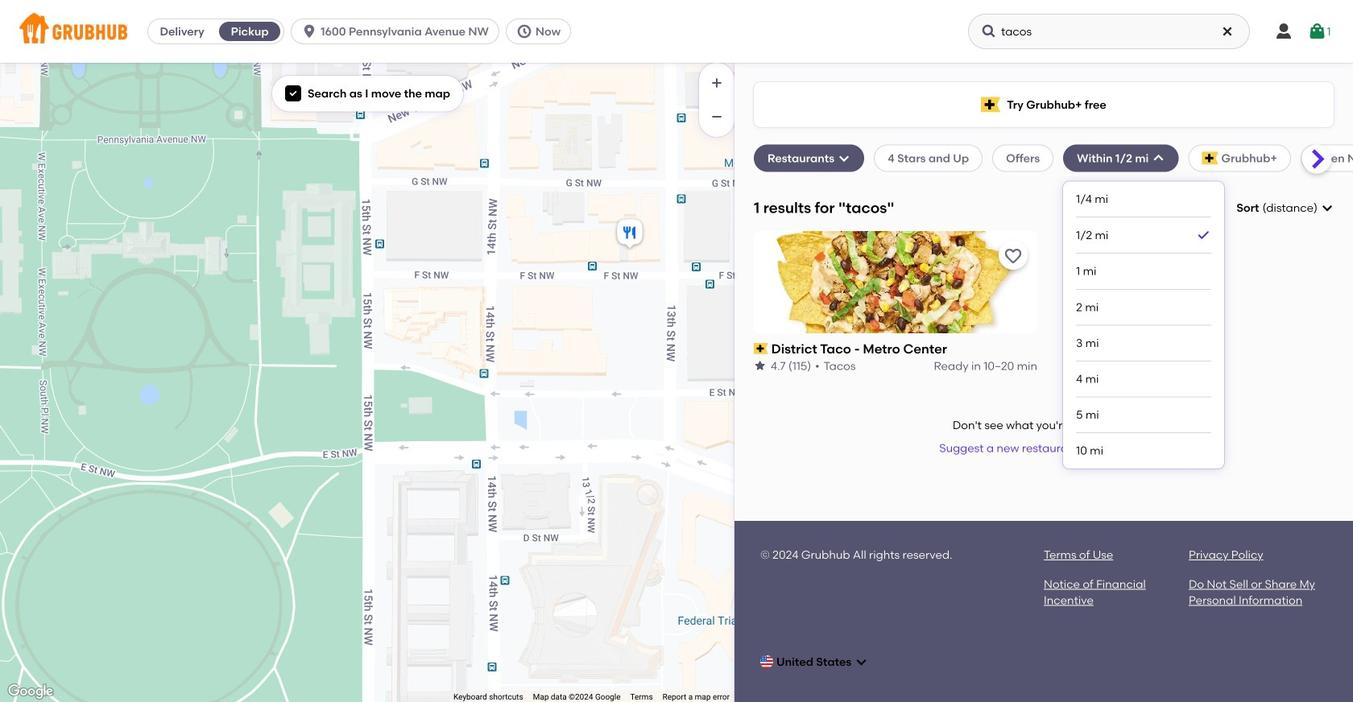 Task type: locate. For each thing, give the bounding box(es) containing it.
check icon image
[[1196, 227, 1212, 243]]

None field
[[1237, 200, 1334, 216]]

option
[[1076, 218, 1212, 254]]

google image
[[4, 682, 57, 702]]

1 vertical spatial grubhub plus flag logo image
[[1202, 152, 1219, 165]]

list box
[[1076, 182, 1212, 469]]

plus icon image
[[709, 75, 725, 91]]

0 horizontal spatial grubhub plus flag logo image
[[981, 97, 1001, 112]]

minus icon image
[[709, 109, 725, 125]]

svg image
[[1308, 22, 1327, 41], [516, 23, 532, 39], [1221, 25, 1234, 38], [288, 89, 298, 98], [838, 152, 851, 165], [1152, 152, 1165, 165], [1321, 202, 1334, 214], [855, 656, 868, 669]]

1 horizontal spatial grubhub plus flag logo image
[[1202, 152, 1219, 165]]

grubhub plus flag logo image
[[981, 97, 1001, 112], [1202, 152, 1219, 165]]

svg image
[[1274, 22, 1294, 41], [301, 23, 317, 39], [981, 23, 997, 39]]



Task type: vqa. For each thing, say whether or not it's contained in the screenshot.
District Taco - Metro Center logo
yes



Task type: describe. For each thing, give the bounding box(es) containing it.
0 vertical spatial grubhub plus flag logo image
[[981, 97, 1001, 112]]

language select image
[[760, 656, 773, 669]]

district taco - metro center image
[[614, 217, 646, 252]]

subscription pass image
[[754, 343, 768, 355]]

district taco - metro center logo image
[[754, 231, 1038, 333]]

map region
[[0, 63, 735, 702]]

0 horizontal spatial svg image
[[301, 23, 317, 39]]

2 horizontal spatial svg image
[[1274, 22, 1294, 41]]

Search for food, convenience, alcohol... search field
[[968, 14, 1250, 49]]

main navigation navigation
[[0, 0, 1353, 63]]

star icon image
[[754, 360, 767, 373]]

1 horizontal spatial svg image
[[981, 23, 997, 39]]



